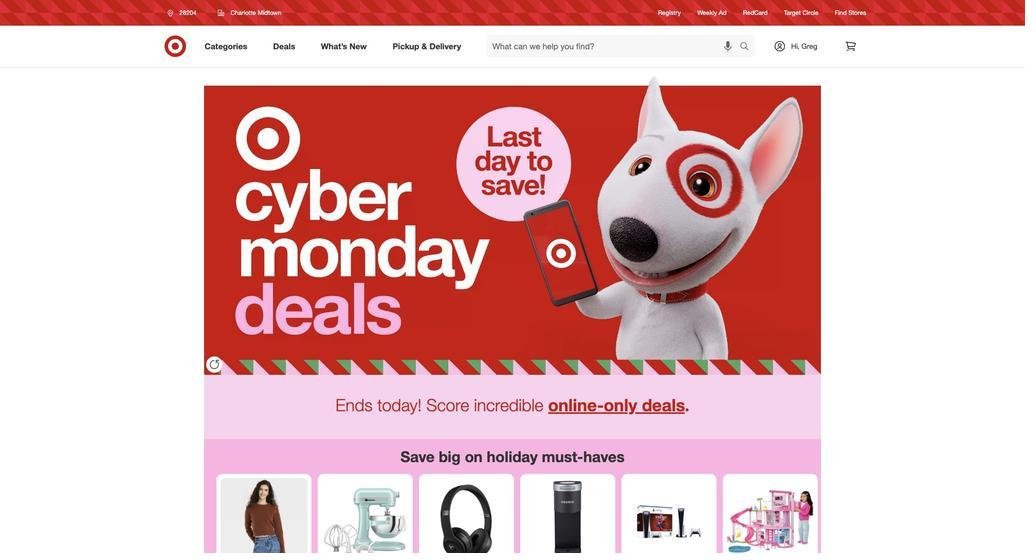 Task type: vqa. For each thing, say whether or not it's contained in the screenshot.
Shop all Wondershop
no



Task type: locate. For each thing, give the bounding box(es) containing it.
find stores link
[[835, 8, 867, 17]]

ends today! score incredible online-only deals .
[[336, 396, 690, 416]]

charlotte
[[231, 9, 256, 16]]

search button
[[736, 35, 760, 60]]

haves
[[584, 448, 625, 467]]

redcard link
[[743, 8, 768, 17]]

charlotte midtown button
[[212, 4, 288, 22]]

deals
[[642, 396, 685, 416]]

delivery
[[430, 41, 461, 51]]

barbie dreamhouse pool party doll house with 75+ pc, 3 story slide image
[[727, 479, 814, 554]]

today!
[[377, 396, 422, 416]]

target circle link
[[784, 8, 819, 17]]

hi,
[[792, 42, 800, 50]]

holiday
[[487, 448, 538, 467]]

categories link
[[196, 35, 260, 58]]

weekly ad link
[[698, 8, 727, 17]]

must-
[[542, 448, 584, 467]]

big
[[439, 448, 461, 467]]

playstation 5 console marvel's spider-man 2 bundle image
[[626, 479, 713, 554]]

deals
[[273, 41, 295, 51]]

what's
[[321, 41, 347, 51]]

carousel region
[[204, 440, 821, 554]]

&
[[422, 41, 427, 51]]

search
[[736, 42, 760, 52]]

categories
[[205, 41, 248, 51]]

greg
[[802, 42, 818, 50]]

hi, greg
[[792, 42, 818, 50]]

kitchenaid 5.5 quart bowl-lift stand mixer - ksm55 - ice image
[[322, 479, 409, 554]]

target
[[784, 9, 801, 17]]

weekly
[[698, 9, 717, 17]]

online-
[[548, 396, 604, 416]]

find
[[835, 9, 847, 17]]

find stores
[[835, 9, 867, 17]]

What can we help you find? suggestions appear below search field
[[487, 35, 743, 58]]

ends
[[336, 396, 373, 416]]

circle
[[803, 9, 819, 17]]

score
[[427, 396, 470, 416]]

beats solo³ bluetooth wireless all-day on-ear headphones - black image
[[423, 479, 510, 554]]

pickup
[[393, 41, 419, 51]]

28204 button
[[161, 4, 207, 22]]



Task type: describe. For each thing, give the bounding box(es) containing it.
pickup & delivery link
[[384, 35, 474, 58]]

registry link
[[658, 8, 681, 17]]

target circle
[[784, 9, 819, 17]]

new
[[350, 41, 367, 51]]

ad
[[719, 9, 727, 17]]

target cyber monday deals, last day to save! image
[[204, 67, 821, 375]]

registry
[[658, 9, 681, 17]]

incredible
[[474, 396, 544, 416]]

redcard
[[743, 9, 768, 17]]

weekly ad
[[698, 9, 727, 17]]

save big on holiday must-haves
[[401, 448, 625, 467]]

midtown
[[258, 9, 282, 16]]

only
[[604, 396, 638, 416]]

what's new
[[321, 41, 367, 51]]

on
[[465, 448, 483, 467]]

women's crew neck cashmere-like pullover sweater - universal thread™ image
[[221, 479, 308, 554]]

charlotte midtown
[[231, 9, 282, 16]]

stores
[[849, 9, 867, 17]]

28204
[[180, 9, 197, 16]]

save
[[401, 448, 435, 467]]

keurig k-mini single-serve k-cup pod coffee maker - black image
[[525, 479, 612, 554]]

.
[[685, 396, 690, 416]]

pickup & delivery
[[393, 41, 461, 51]]

what's new link
[[312, 35, 380, 58]]

deals link
[[264, 35, 308, 58]]



